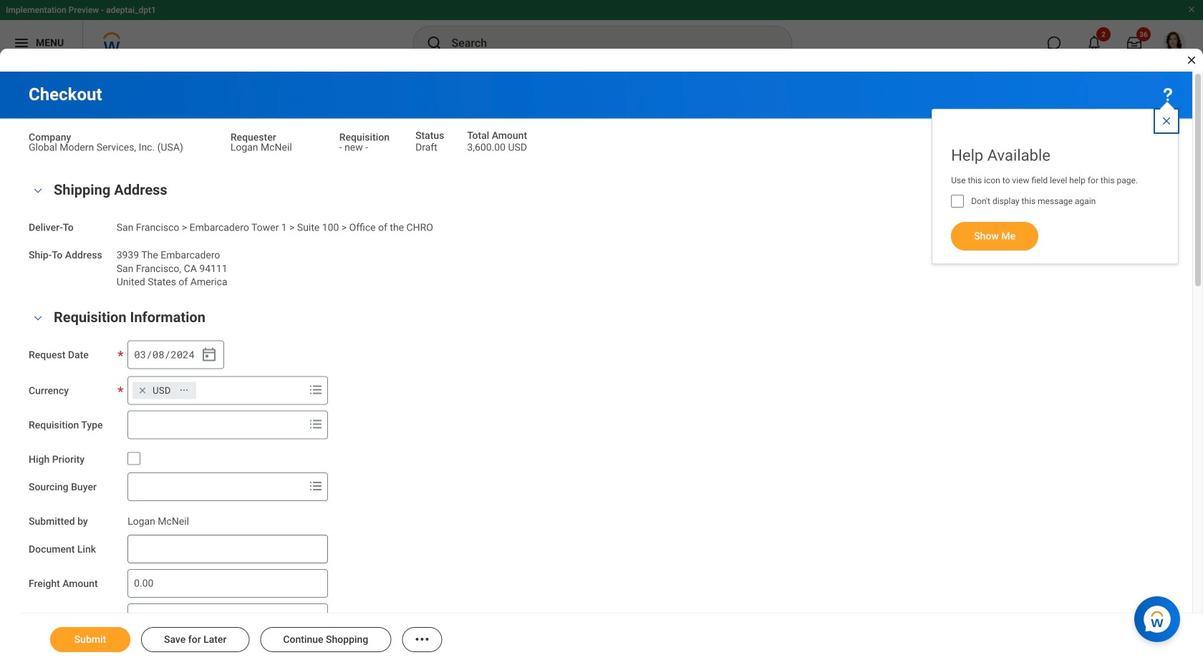 Task type: describe. For each thing, give the bounding box(es) containing it.
related actions image inside the usd, press delete to clear value. option
[[179, 386, 189, 396]]

close help available image
[[1162, 115, 1173, 127]]

don't display this message again image
[[952, 195, 965, 208]]

2 search field from the top
[[128, 474, 305, 500]]

search image
[[426, 34, 443, 52]]

usd element
[[153, 384, 171, 397]]

profile logan mcneil element
[[1155, 27, 1195, 59]]

2 chevron down image from the top
[[29, 313, 47, 323]]

calendar image
[[201, 346, 218, 364]]

usd, press delete to clear value. option
[[133, 382, 196, 399]]



Task type: locate. For each thing, give the bounding box(es) containing it.
0 horizontal spatial related actions image
[[179, 386, 189, 396]]

prompts image
[[308, 416, 325, 433], [308, 478, 325, 495]]

banner
[[0, 0, 1204, 66]]

global modern services, inc. (usa) element
[[29, 139, 183, 153]]

chevron down image
[[29, 186, 47, 196], [29, 313, 47, 323]]

dialog
[[0, 0, 1204, 666], [933, 95, 1180, 264]]

1 vertical spatial prompts image
[[308, 478, 325, 495]]

action bar region
[[21, 613, 1204, 666]]

1 vertical spatial search field
[[128, 474, 305, 500]]

prompts image for 2nd search field
[[308, 478, 325, 495]]

notifications large image
[[1088, 36, 1102, 50]]

None text field
[[128, 535, 328, 564]]

logan mcneil element
[[231, 139, 292, 153], [128, 513, 189, 528]]

0 vertical spatial search field
[[128, 412, 305, 438]]

2 prompts image from the top
[[308, 478, 325, 495]]

1 chevron down image from the top
[[29, 186, 47, 196]]

close checkout image
[[1187, 54, 1198, 66]]

prompts image for 1st search field from the top
[[308, 416, 325, 433]]

1 vertical spatial chevron down image
[[29, 313, 47, 323]]

0 vertical spatial chevron down image
[[29, 186, 47, 196]]

None text field
[[128, 570, 328, 598]]

prompts image
[[308, 381, 325, 399]]

group
[[29, 179, 1165, 289], [29, 306, 1165, 666], [128, 341, 224, 369]]

start guided tours image
[[1160, 86, 1177, 103]]

1 vertical spatial related actions image
[[414, 631, 431, 648]]

x small image
[[136, 384, 150, 398]]

1 search field from the top
[[128, 412, 305, 438]]

0 horizontal spatial logan mcneil element
[[128, 513, 189, 528]]

0 vertical spatial related actions image
[[179, 386, 189, 396]]

1 horizontal spatial logan mcneil element
[[231, 139, 292, 153]]

0 vertical spatial logan mcneil element
[[231, 139, 292, 153]]

close environment banner image
[[1188, 5, 1197, 14]]

- new - element
[[339, 139, 368, 153]]

main content
[[0, 72, 1204, 666]]

1 horizontal spatial related actions image
[[414, 631, 431, 648]]

Search field
[[128, 412, 305, 438], [128, 474, 305, 500]]

0 vertical spatial prompts image
[[308, 416, 325, 433]]

workday assistant region
[[1135, 591, 1187, 643]]

1 prompts image from the top
[[308, 416, 325, 433]]

1 vertical spatial logan mcneil element
[[128, 513, 189, 528]]

inbox large image
[[1128, 36, 1142, 50]]

Don't display this message again checkbox
[[952, 195, 965, 208]]

related actions image inside action bar "region"
[[414, 631, 431, 648]]

related actions image
[[179, 386, 189, 396], [414, 631, 431, 648]]



Task type: vqa. For each thing, say whether or not it's contained in the screenshot.
prompts icon
yes



